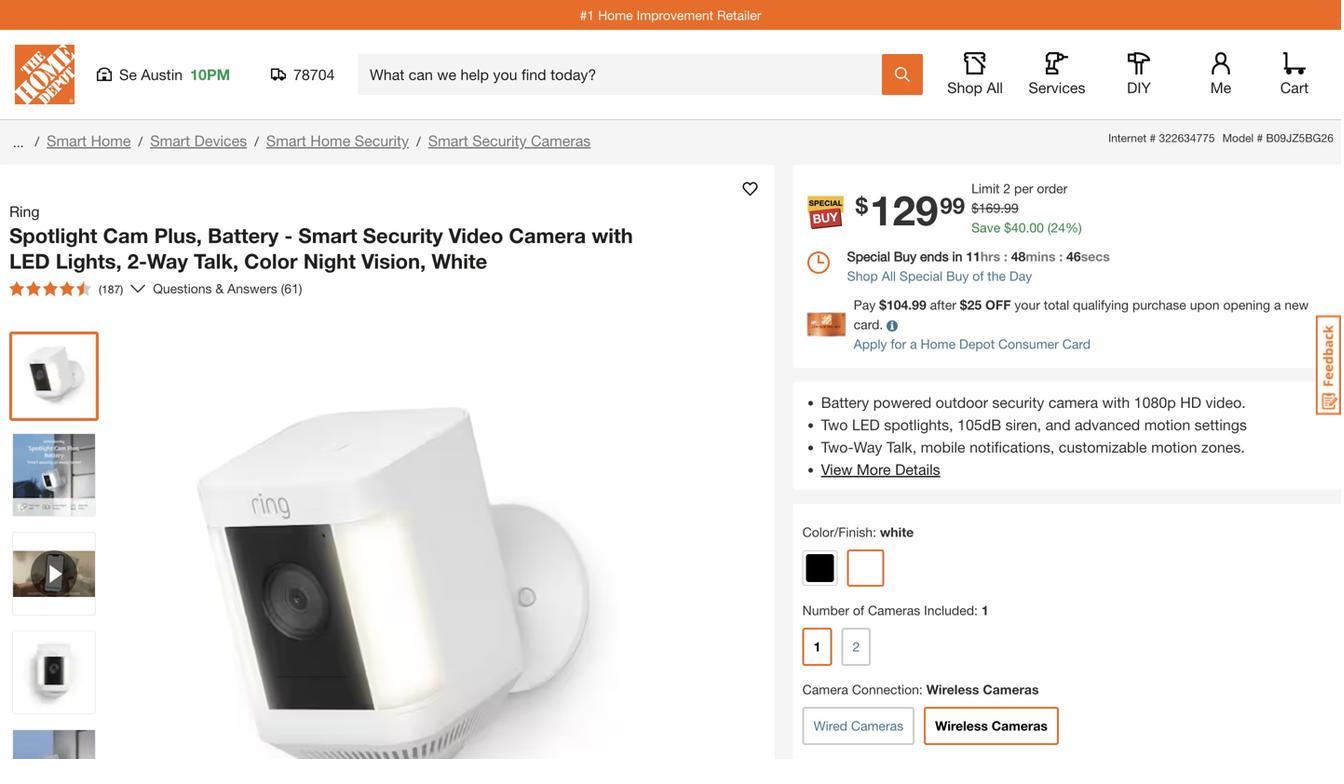 Task type: describe. For each thing, give the bounding box(es) containing it.
$ inside $ 129 99
[[856, 192, 868, 218]]

plus,
[[154, 223, 202, 248]]

talk, inside ring spotlight cam plus, battery - smart security video camera with led lights, 2-way talk, color night vision, white
[[194, 249, 239, 273]]

104.99
[[887, 297, 927, 313]]

smart home security link
[[266, 132, 409, 150]]

video
[[449, 223, 503, 248]]

led inside battery powered outdoor security camera with 1080p hd video. two  led spotlights, 105db siren, and advanced motion settings two-way talk, mobile notifications, customizable motion zones. view more details
[[852, 416, 880, 434]]

per
[[1015, 181, 1034, 196]]

0 vertical spatial motion
[[1145, 416, 1191, 434]]

b09jz5bg26
[[1267, 131, 1334, 144]]

consumer
[[999, 336, 1059, 352]]

white ring smart security cameras b09jz5bg26 64.0 image
[[13, 335, 95, 417]]

day
[[1010, 268, 1032, 284]]

$ right pay
[[880, 297, 887, 313]]

se austin 10pm
[[119, 66, 230, 83]]

depot
[[960, 336, 995, 352]]

-
[[284, 223, 293, 248]]

total
[[1044, 297, 1070, 313]]

smart security cameras link
[[428, 132, 591, 150]]

wired cameras button
[[803, 707, 915, 745]]

(61)
[[281, 281, 302, 296]]

white ring smart security cameras b09jz5bg26 e1.1 image
[[13, 434, 95, 516]]

with inside battery powered outdoor security camera with 1080p hd video. two  led spotlights, 105db siren, and advanced motion settings two-way talk, mobile notifications, customizable motion zones. view more details
[[1103, 394, 1130, 411]]

camera
[[1049, 394, 1098, 411]]

322634775
[[1159, 131, 1215, 144]]

1 / from the left
[[35, 134, 39, 149]]

cart link
[[1274, 52, 1315, 97]]

2 inside limit 2 per order $ 169 . 99 save $ 40 . 00 ( 24 %)
[[1004, 181, 1011, 196]]

99 inside limit 2 per order $ 169 . 99 save $ 40 . 00 ( 24 %)
[[1004, 200, 1019, 216]]

with inside ring spotlight cam plus, battery - smart security video camera with led lights, 2-way talk, color night vision, white
[[592, 223, 633, 248]]

1 horizontal spatial buy
[[946, 268, 969, 284]]

$ right the save
[[1004, 220, 1012, 235]]

78704
[[293, 66, 335, 83]]

battery powered outdoor security camera with 1080p hd video. two  led spotlights, 105db siren, and advanced motion settings two-way talk, mobile notifications, customizable motion zones. view more details
[[821, 394, 1247, 478]]

0 horizontal spatial special
[[847, 249, 890, 264]]

number of cameras included : 1
[[803, 603, 989, 618]]

order
[[1037, 181, 1068, 196]]

view more details link
[[821, 461, 941, 478]]

smart home link
[[47, 132, 131, 150]]

99 inside $ 129 99
[[940, 192, 965, 218]]

upon
[[1190, 297, 1220, 313]]

&
[[216, 281, 224, 296]]

camera connection : wireless cameras
[[803, 682, 1039, 697]]

$ 129 99
[[856, 185, 965, 234]]

apply now image
[[807, 312, 854, 337]]

105db
[[958, 416, 1002, 434]]

after
[[930, 297, 957, 313]]

spotlight
[[9, 223, 97, 248]]

wired
[[814, 718, 848, 734]]

1 vertical spatial camera
[[803, 682, 849, 697]]

0 horizontal spatial of
[[853, 603, 865, 618]]

0 horizontal spatial a
[[910, 336, 917, 352]]

siren,
[[1006, 416, 1042, 434]]

me button
[[1191, 52, 1251, 97]]

talk, inside battery powered outdoor security camera with 1080p hd video. two  led spotlights, 105db siren, and advanced motion settings two-way talk, mobile notifications, customizable motion zones. view more details
[[887, 438, 917, 456]]

info image
[[887, 320, 898, 332]]

settings
[[1195, 416, 1247, 434]]

...
[[13, 135, 24, 150]]

white ring smart security cameras b09jz5bg26 4f.3 image
[[13, 730, 95, 759]]

2 inside 2 button
[[853, 639, 860, 654]]

purchase
[[1133, 297, 1187, 313]]

(187) button
[[2, 274, 131, 304]]

#1 home improvement retailer
[[580, 7, 761, 23]]

white ring smart security cameras b09jz5bg26 c3.2 image
[[13, 632, 95, 714]]

%)
[[1066, 220, 1082, 235]]

129
[[870, 185, 938, 234]]

your total qualifying purchase upon opening a new card.
[[854, 297, 1309, 332]]

pay
[[854, 297, 876, 313]]

shop inside button
[[947, 79, 983, 96]]

card
[[1063, 336, 1091, 352]]

two-
[[821, 438, 854, 456]]

25
[[968, 297, 982, 313]]

2-
[[127, 249, 147, 273]]

off
[[986, 297, 1011, 313]]

home right #1
[[598, 7, 633, 23]]

ring link
[[9, 200, 47, 223]]

black image
[[806, 554, 834, 582]]

(
[[1048, 220, 1051, 235]]

3 / from the left
[[255, 134, 259, 149]]

home down the se
[[91, 132, 131, 150]]

internet
[[1109, 131, 1147, 144]]

1 vertical spatial motion
[[1151, 438, 1198, 456]]

and
[[1046, 416, 1071, 434]]

questions & answers (61)
[[153, 281, 302, 296]]

austin
[[141, 66, 183, 83]]

(187)
[[99, 283, 123, 296]]

(187) link
[[2, 274, 146, 304]]

spotlights,
[[884, 416, 954, 434]]

battery inside battery powered outdoor security camera with 1080p hd video. two  led spotlights, 105db siren, and advanced motion settings two-way talk, mobile notifications, customizable motion zones. view more details
[[821, 394, 869, 411]]

hrs
[[981, 249, 1001, 264]]

color/finish : white
[[803, 524, 914, 540]]

diy
[[1127, 79, 1151, 96]]

6324017815112 image
[[13, 533, 95, 615]]

services
[[1029, 79, 1086, 96]]

for
[[891, 336, 907, 352]]

apply for a home depot consumer card
[[854, 336, 1091, 352]]

apply
[[854, 336, 887, 352]]

se
[[119, 66, 137, 83]]

wired cameras
[[814, 718, 904, 734]]

internet # 322634775 model # b09jz5bg26
[[1109, 131, 1334, 144]]

... / smart home / smart devices / smart home security / smart security cameras
[[9, 132, 591, 150]]

What can we help you find today? search field
[[370, 55, 881, 94]]

included
[[924, 603, 974, 618]]

your
[[1015, 297, 1040, 313]]

me
[[1211, 79, 1232, 96]]

customizable
[[1059, 438, 1147, 456]]

2 / from the left
[[138, 134, 143, 149]]

169
[[979, 200, 1001, 216]]

services button
[[1028, 52, 1087, 97]]

0 vertical spatial 1
[[982, 603, 989, 618]]

cameras inside "button"
[[992, 718, 1048, 734]]



Task type: vqa. For each thing, say whether or not it's contained in the screenshot.
$
yes



Task type: locate. For each thing, give the bounding box(es) containing it.
a left new
[[1274, 297, 1281, 313]]

connection
[[852, 682, 919, 697]]

buy down in
[[946, 268, 969, 284]]

of inside special buy ends in 11 hrs : 48 mins : 46 secs shop all special buy of the day
[[973, 268, 984, 284]]

special down the ends
[[900, 268, 943, 284]]

camera inside ring spotlight cam plus, battery - smart security video camera with led lights, 2-way talk, color night vision, white
[[509, 223, 586, 248]]

qualifying
[[1073, 297, 1129, 313]]

led up the '4.5 stars' image
[[9, 249, 50, 273]]

battery inside ring spotlight cam plus, battery - smart security video camera with led lights, 2-way talk, color night vision, white
[[208, 223, 279, 248]]

:
[[1004, 249, 1008, 264], [1060, 249, 1063, 264], [873, 524, 877, 540], [974, 603, 978, 618], [919, 682, 923, 697]]

view
[[821, 461, 853, 478]]

vision,
[[361, 249, 426, 273]]

the
[[988, 268, 1006, 284]]

home left depot
[[921, 336, 956, 352]]

ring
[[9, 203, 40, 220]]

smart inside ring spotlight cam plus, battery - smart security video camera with led lights, 2-way talk, color night vision, white
[[298, 223, 357, 248]]

# right 'model'
[[1257, 131, 1263, 144]]

shop left "services"
[[947, 79, 983, 96]]

led
[[9, 249, 50, 273], [852, 416, 880, 434]]

/ right smart home link
[[138, 134, 143, 149]]

1 vertical spatial battery
[[821, 394, 869, 411]]

way inside battery powered outdoor security camera with 1080p hd video. two  led spotlights, 105db siren, and advanced motion settings two-way talk, mobile notifications, customizable motion zones. view more details
[[854, 438, 883, 456]]

2 left per
[[1004, 181, 1011, 196]]

way up the more
[[854, 438, 883, 456]]

46
[[1067, 249, 1081, 264]]

improvement
[[637, 7, 714, 23]]

1 vertical spatial .
[[1026, 220, 1030, 235]]

video.
[[1206, 394, 1246, 411]]

0 horizontal spatial .
[[1001, 200, 1004, 216]]

1 vertical spatial led
[[852, 416, 880, 434]]

1 horizontal spatial battery
[[821, 394, 869, 411]]

smart devices link
[[150, 132, 247, 150]]

2
[[1004, 181, 1011, 196], [853, 639, 860, 654]]

0 horizontal spatial #
[[1150, 131, 1156, 144]]

1 horizontal spatial with
[[1103, 394, 1130, 411]]

1 horizontal spatial 2
[[1004, 181, 1011, 196]]

1 vertical spatial a
[[910, 336, 917, 352]]

0 horizontal spatial all
[[882, 268, 896, 284]]

/ right ...
[[35, 134, 39, 149]]

0 vertical spatial wireless
[[927, 682, 980, 697]]

feedback link image
[[1316, 315, 1341, 415]]

0 vertical spatial 2
[[1004, 181, 1011, 196]]

1 horizontal spatial led
[[852, 416, 880, 434]]

limit 2 per order $ 169 . 99 save $ 40 . 00 ( 24 %)
[[972, 181, 1082, 235]]

motion down 1080p
[[1145, 416, 1191, 434]]

1080p
[[1134, 394, 1176, 411]]

camera up wired
[[803, 682, 849, 697]]

0 horizontal spatial shop
[[847, 268, 878, 284]]

0 vertical spatial led
[[9, 249, 50, 273]]

special up pay
[[847, 249, 890, 264]]

shop all special buy of the day link
[[807, 266, 1327, 286]]

white
[[880, 524, 914, 540]]

0 vertical spatial way
[[147, 249, 188, 273]]

1 horizontal spatial talk,
[[887, 438, 917, 456]]

1 vertical spatial talk,
[[887, 438, 917, 456]]

2 right 1 button
[[853, 639, 860, 654]]

4.5 stars image
[[9, 281, 91, 296]]

0 vertical spatial all
[[987, 79, 1003, 96]]

a inside your total qualifying purchase upon opening a new card.
[[1274, 297, 1281, 313]]

wireless down 'camera connection : wireless cameras'
[[935, 718, 988, 734]]

questions
[[153, 281, 212, 296]]

#
[[1150, 131, 1156, 144], [1257, 131, 1263, 144]]

$ down limit
[[972, 200, 979, 216]]

shop inside special buy ends in 11 hrs : 48 mins : 46 secs shop all special buy of the day
[[847, 268, 878, 284]]

0 horizontal spatial 2
[[853, 639, 860, 654]]

wireless up wireless cameras
[[927, 682, 980, 697]]

motion
[[1145, 416, 1191, 434], [1151, 438, 1198, 456]]

home down '78704'
[[310, 132, 351, 150]]

the home depot logo image
[[15, 45, 75, 104]]

powered
[[873, 394, 932, 411]]

1 horizontal spatial shop
[[947, 79, 983, 96]]

all
[[987, 79, 1003, 96], [882, 268, 896, 284]]

0 vertical spatial talk,
[[194, 249, 239, 273]]

0 vertical spatial shop
[[947, 79, 983, 96]]

two
[[821, 416, 848, 434]]

1 vertical spatial wireless
[[935, 718, 988, 734]]

1 # from the left
[[1150, 131, 1156, 144]]

mins
[[1026, 249, 1056, 264]]

limit
[[972, 181, 1000, 196]]

in
[[953, 249, 963, 264]]

battery up two
[[821, 394, 869, 411]]

all left "services"
[[987, 79, 1003, 96]]

1 vertical spatial of
[[853, 603, 865, 618]]

special
[[847, 249, 890, 264], [900, 268, 943, 284]]

1 right included
[[982, 603, 989, 618]]

0 horizontal spatial battery
[[208, 223, 279, 248]]

/ right the smart home security link
[[417, 134, 421, 149]]

of left the
[[973, 268, 984, 284]]

1 horizontal spatial of
[[973, 268, 984, 284]]

camera
[[509, 223, 586, 248], [803, 682, 849, 697]]

led inside ring spotlight cam plus, battery - smart security video camera with led lights, 2-way talk, color night vision, white
[[9, 249, 50, 273]]

0 vertical spatial camera
[[509, 223, 586, 248]]

cameras inside ... / smart home / smart devices / smart home security / smart security cameras
[[531, 132, 591, 150]]

99 up 40
[[1004, 200, 1019, 216]]

with
[[592, 223, 633, 248], [1103, 394, 1130, 411]]

1 horizontal spatial camera
[[803, 682, 849, 697]]

10pm
[[190, 66, 230, 83]]

new
[[1285, 297, 1309, 313]]

wireless inside "button"
[[935, 718, 988, 734]]

1 horizontal spatial #
[[1257, 131, 1263, 144]]

1 inside button
[[814, 639, 821, 654]]

0 horizontal spatial with
[[592, 223, 633, 248]]

camera right video
[[509, 223, 586, 248]]

battery up color
[[208, 223, 279, 248]]

2 # from the left
[[1257, 131, 1263, 144]]

1 vertical spatial buy
[[946, 268, 969, 284]]

talk, up details
[[887, 438, 917, 456]]

1 button
[[803, 628, 832, 666]]

security inside ring spotlight cam plus, battery - smart security video camera with led lights, 2-way talk, color night vision, white
[[363, 223, 443, 248]]

0 vertical spatial with
[[592, 223, 633, 248]]

zones.
[[1202, 438, 1245, 456]]

$ right after
[[960, 297, 968, 313]]

cart
[[1281, 79, 1309, 96]]

security
[[992, 394, 1045, 411]]

buy left the ends
[[894, 249, 917, 264]]

way inside ring spotlight cam plus, battery - smart security video camera with led lights, 2-way talk, color night vision, white
[[147, 249, 188, 273]]

lights,
[[56, 249, 122, 273]]

... button
[[9, 129, 27, 156]]

0 vertical spatial .
[[1001, 200, 1004, 216]]

led right two
[[852, 416, 880, 434]]

99 left limit
[[940, 192, 965, 218]]

.
[[1001, 200, 1004, 216], [1026, 220, 1030, 235]]

00
[[1030, 220, 1044, 235]]

card.
[[854, 317, 883, 332]]

way down plus,
[[147, 249, 188, 273]]

0 vertical spatial of
[[973, 268, 984, 284]]

4 / from the left
[[417, 134, 421, 149]]

0 vertical spatial buy
[[894, 249, 917, 264]]

secs
[[1081, 249, 1110, 264]]

0 vertical spatial a
[[1274, 297, 1281, 313]]

a right for
[[910, 336, 917, 352]]

details
[[895, 461, 941, 478]]

shop all button
[[946, 52, 1005, 97]]

1 horizontal spatial a
[[1274, 297, 1281, 313]]

1 vertical spatial 1
[[814, 639, 821, 654]]

number
[[803, 603, 850, 618]]

# right internet
[[1150, 131, 1156, 144]]

ends
[[920, 249, 949, 264]]

1 horizontal spatial way
[[854, 438, 883, 456]]

ring spotlight cam plus, battery - smart security video camera with led lights, 2-way talk, color night vision, white
[[9, 203, 633, 273]]

0 horizontal spatial talk,
[[194, 249, 239, 273]]

0 vertical spatial battery
[[208, 223, 279, 248]]

special buy ends in 11 hrs : 48 mins : 46 secs shop all special buy of the day
[[847, 249, 1110, 284]]

battery
[[208, 223, 279, 248], [821, 394, 869, 411]]

0 horizontal spatial camera
[[509, 223, 586, 248]]

mobile
[[921, 438, 966, 456]]

more
[[857, 461, 891, 478]]

all inside special buy ends in 11 hrs : 48 mins : 46 secs shop all special buy of the day
[[882, 268, 896, 284]]

hd
[[1180, 394, 1202, 411]]

a
[[1274, 297, 1281, 313], [910, 336, 917, 352]]

1 vertical spatial all
[[882, 268, 896, 284]]

#1
[[580, 7, 595, 23]]

24
[[1051, 220, 1066, 235]]

$ left 129 at the top right of page
[[856, 192, 868, 218]]

/ right devices
[[255, 134, 259, 149]]

apply for a home depot consumer card link
[[854, 336, 1091, 352]]

1 vertical spatial shop
[[847, 268, 878, 284]]

1 horizontal spatial .
[[1026, 220, 1030, 235]]

talk, up '&'
[[194, 249, 239, 273]]

color/finish
[[803, 524, 873, 540]]

1 horizontal spatial special
[[900, 268, 943, 284]]

all up 104.99
[[882, 268, 896, 284]]

wireless cameras
[[935, 718, 1048, 734]]

shop all
[[947, 79, 1003, 96]]

all inside button
[[987, 79, 1003, 96]]

1 horizontal spatial 99
[[1004, 200, 1019, 216]]

white image
[[852, 554, 880, 582]]

color
[[244, 249, 298, 273]]

motion down hd
[[1151, 438, 1198, 456]]

cameras inside button
[[851, 718, 904, 734]]

0 horizontal spatial buy
[[894, 249, 917, 264]]

shop up pay
[[847, 268, 878, 284]]

2 button
[[842, 628, 871, 666]]

smart
[[47, 132, 87, 150], [150, 132, 190, 150], [266, 132, 306, 150], [428, 132, 468, 150], [298, 223, 357, 248]]

1 vertical spatial special
[[900, 268, 943, 284]]

0 horizontal spatial 1
[[814, 639, 821, 654]]

buy
[[894, 249, 917, 264], [946, 268, 969, 284]]

1
[[982, 603, 989, 618], [814, 639, 821, 654]]

of right number at the right bottom of the page
[[853, 603, 865, 618]]

99
[[940, 192, 965, 218], [1004, 200, 1019, 216]]

1 down number at the right bottom of the page
[[814, 639, 821, 654]]

1 vertical spatial 2
[[853, 639, 860, 654]]

0 horizontal spatial way
[[147, 249, 188, 273]]

1 horizontal spatial 1
[[982, 603, 989, 618]]

0 horizontal spatial 99
[[940, 192, 965, 218]]

1 vertical spatial with
[[1103, 394, 1130, 411]]

1 vertical spatial way
[[854, 438, 883, 456]]

1 horizontal spatial all
[[987, 79, 1003, 96]]

40
[[1012, 220, 1026, 235]]

0 horizontal spatial led
[[9, 249, 50, 273]]

78704 button
[[271, 65, 335, 84]]

night
[[303, 249, 356, 273]]

0 vertical spatial special
[[847, 249, 890, 264]]



